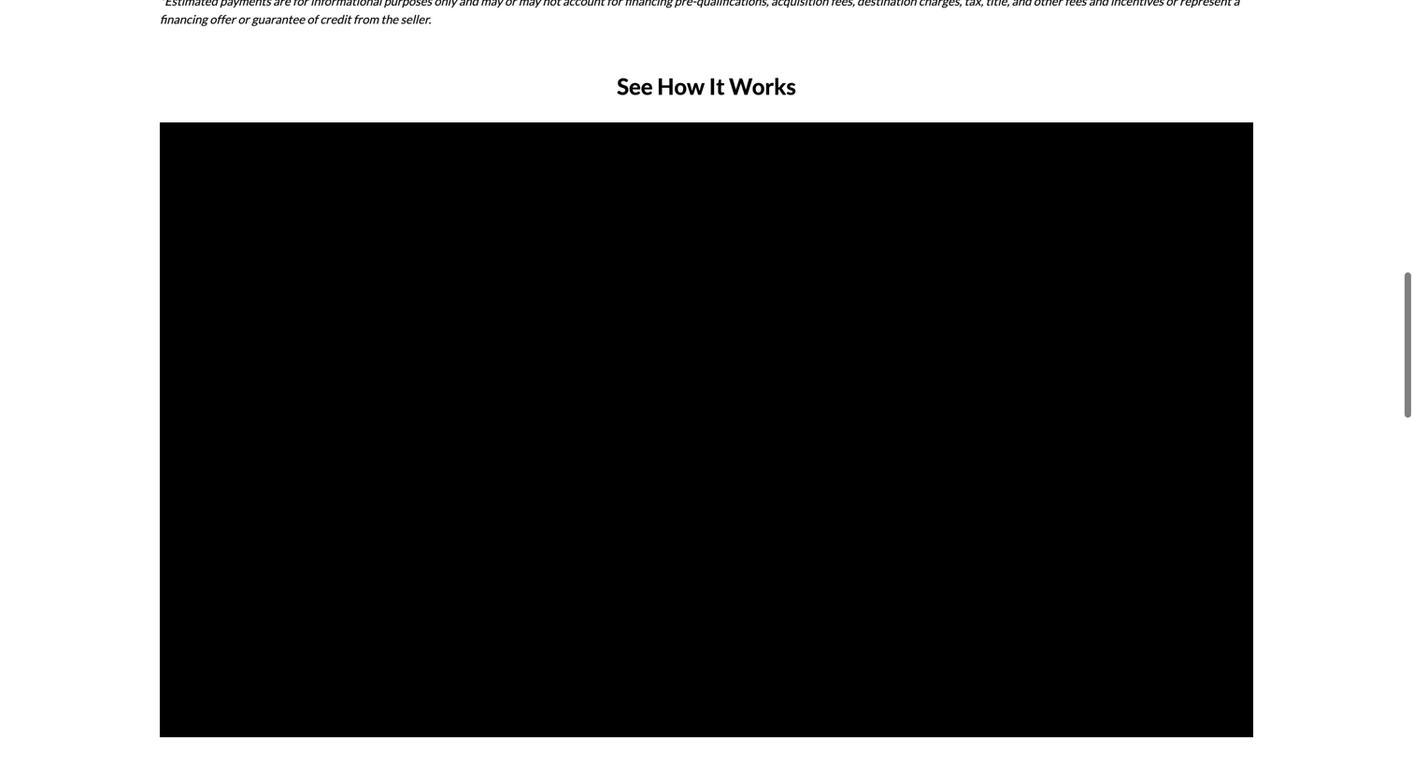 Task type: describe. For each thing, give the bounding box(es) containing it.
works
[[729, 70, 796, 97]]

*estimated payments are for informational purposes only and may or may not account for financing pre-qualifications, acquisition fees, destination charges, tax, title, and other fees and incentives or represent a financing offer or guarantee of credit from the seller.
[[160, 0, 1240, 23]]

other
[[1034, 0, 1063, 5]]

qualifications,
[[696, 0, 769, 5]]

represent
[[1180, 0, 1231, 5]]

1 and from the left
[[459, 0, 478, 5]]

payments
[[220, 0, 271, 5]]

see
[[617, 70, 653, 97]]

acquisition
[[771, 0, 828, 5]]

1 may from the left
[[481, 0, 503, 5]]

not
[[543, 0, 561, 5]]

purposes
[[384, 0, 432, 5]]

seller.
[[401, 9, 431, 23]]

destination
[[857, 0, 917, 5]]

account
[[563, 0, 604, 5]]

1 horizontal spatial or
[[505, 0, 516, 5]]

*estimated
[[160, 0, 218, 5]]

fees
[[1065, 0, 1087, 5]]

2 for from the left
[[607, 0, 622, 5]]

credit
[[320, 9, 351, 23]]

see how it works
[[617, 70, 796, 97]]

offer
[[210, 9, 236, 23]]

only
[[434, 0, 457, 5]]

informational
[[311, 0, 382, 5]]

1 horizontal spatial financing
[[625, 0, 672, 5]]



Task type: locate. For each thing, give the bounding box(es) containing it.
how
[[657, 70, 705, 97]]

0 horizontal spatial for
[[293, 0, 308, 5]]

may right only
[[481, 0, 503, 5]]

pre-
[[675, 0, 696, 5]]

for up of
[[293, 0, 308, 5]]

1 horizontal spatial may
[[519, 0, 540, 5]]

and right title,
[[1012, 0, 1031, 5]]

the
[[381, 9, 398, 23]]

0 vertical spatial financing
[[625, 0, 672, 5]]

1 for from the left
[[293, 0, 308, 5]]

financing down '*estimated'
[[160, 9, 207, 23]]

charges,
[[919, 0, 962, 5]]

1 vertical spatial financing
[[160, 9, 207, 23]]

tax,
[[964, 0, 983, 5]]

or left the not
[[505, 0, 516, 5]]

2 horizontal spatial and
[[1089, 0, 1108, 5]]

and right fees
[[1089, 0, 1108, 5]]

are
[[273, 0, 290, 5]]

0 horizontal spatial or
[[238, 9, 249, 23]]

a
[[1234, 0, 1240, 5]]

or
[[505, 0, 516, 5], [1166, 0, 1178, 5], [238, 9, 249, 23]]

2 horizontal spatial or
[[1166, 0, 1178, 5]]

may left the not
[[519, 0, 540, 5]]

0 horizontal spatial financing
[[160, 9, 207, 23]]

or left the represent
[[1166, 0, 1178, 5]]

0 horizontal spatial and
[[459, 0, 478, 5]]

financing left the pre-
[[625, 0, 672, 5]]

financing
[[625, 0, 672, 5], [160, 9, 207, 23]]

may
[[481, 0, 503, 5], [519, 0, 540, 5]]

from
[[353, 9, 379, 23]]

3 and from the left
[[1089, 0, 1108, 5]]

1 horizontal spatial and
[[1012, 0, 1031, 5]]

fees,
[[831, 0, 855, 5]]

for
[[293, 0, 308, 5], [607, 0, 622, 5]]

incentives
[[1111, 0, 1164, 5]]

title,
[[986, 0, 1010, 5]]

for right account
[[607, 0, 622, 5]]

2 and from the left
[[1012, 0, 1031, 5]]

0 horizontal spatial may
[[481, 0, 503, 5]]

guarantee
[[252, 9, 305, 23]]

1 horizontal spatial for
[[607, 0, 622, 5]]

and right only
[[459, 0, 478, 5]]

or down payments on the top left of page
[[238, 9, 249, 23]]

and
[[459, 0, 478, 5], [1012, 0, 1031, 5], [1089, 0, 1108, 5]]

2 may from the left
[[519, 0, 540, 5]]

of
[[307, 9, 318, 23]]

it
[[709, 70, 725, 97]]



Task type: vqa. For each thing, say whether or not it's contained in the screenshot.
'Credit'
yes



